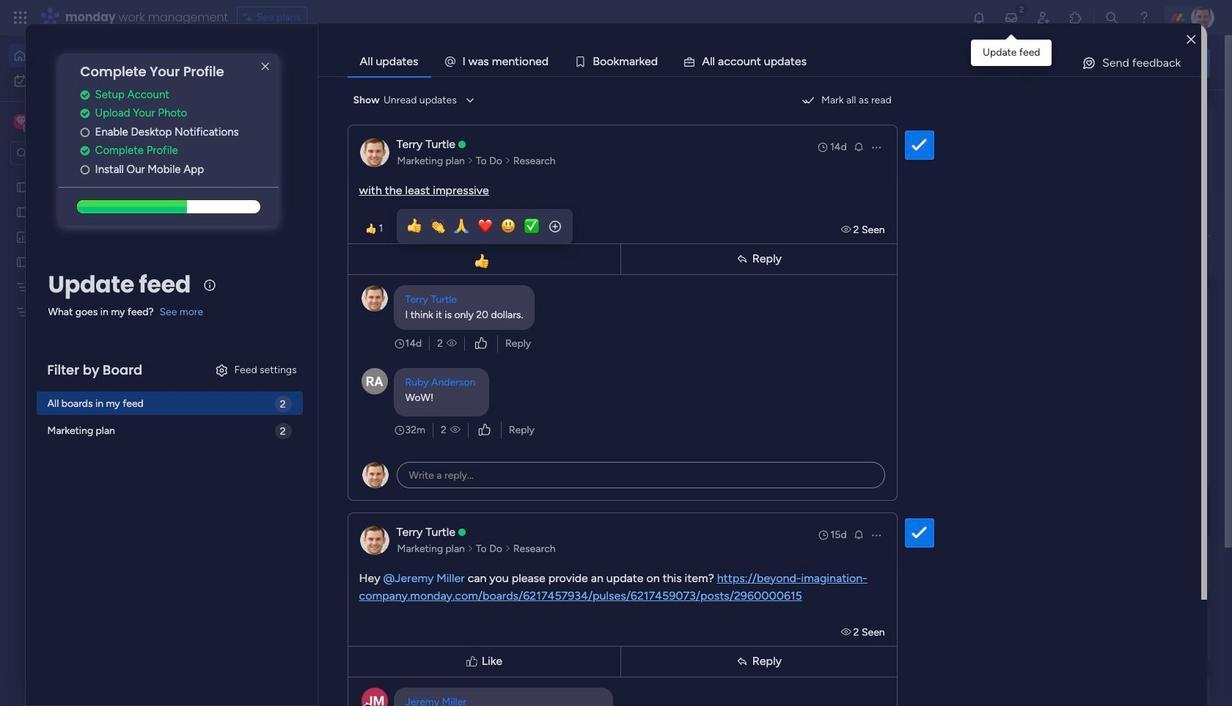 Task type: vqa. For each thing, say whether or not it's contained in the screenshot.
REMOVE FROM FAVORITES image
yes



Task type: locate. For each thing, give the bounding box(es) containing it.
circle o image
[[80, 127, 90, 138]]

terry turtle image
[[1191, 6, 1215, 29]]

1 vertical spatial options image
[[870, 529, 882, 541]]

options image
[[870, 141, 882, 153], [870, 529, 882, 541]]

2 options image from the top
[[870, 529, 882, 541]]

0 vertical spatial dapulse x slim image
[[256, 58, 274, 76]]

select product image
[[13, 10, 28, 25]]

0 vertical spatial check circle image
[[80, 89, 90, 100]]

1 vertical spatial check circle image
[[80, 108, 90, 119]]

public board image up public board icon
[[15, 180, 29, 194]]

0 vertical spatial reminder image
[[853, 140, 864, 152]]

check circle image up circle o image
[[80, 108, 90, 119]]

v2 like image
[[479, 422, 490, 438]]

2 check circle image from the top
[[80, 108, 90, 119]]

reminder image
[[853, 140, 864, 152], [853, 528, 864, 540]]

check circle image
[[80, 145, 90, 156]]

check circle image
[[80, 89, 90, 100], [80, 108, 90, 119]]

workspace image
[[14, 114, 29, 130]]

v2 like image
[[475, 336, 487, 352]]

workspace selection element
[[14, 113, 122, 132]]

circle o image
[[80, 164, 90, 175]]

1 horizontal spatial dapulse x slim image
[[1188, 106, 1206, 124]]

public board image
[[15, 180, 29, 194], [15, 255, 29, 268], [485, 268, 501, 284], [725, 268, 741, 284]]

1 check circle image from the top
[[80, 89, 90, 100]]

tab
[[347, 47, 431, 76]]

templates image image
[[1003, 295, 1197, 396]]

close recently visited image
[[227, 120, 244, 137]]

give feedback image
[[1082, 56, 1096, 70]]

help center element
[[990, 605, 1210, 664]]

1 options image from the top
[[870, 141, 882, 153]]

1 vertical spatial dapulse x slim image
[[1188, 106, 1206, 124]]

options image for first reminder icon from the bottom
[[870, 529, 882, 541]]

0 vertical spatial option
[[9, 44, 178, 67]]

add to favorites image
[[675, 268, 689, 283]]

v2 seen image
[[841, 223, 853, 236], [447, 336, 457, 351], [450, 423, 460, 437], [841, 626, 853, 638]]

public board image
[[15, 205, 29, 219]]

public board image right add to favorites image
[[485, 268, 501, 284]]

1 vertical spatial reminder image
[[853, 528, 864, 540]]

0 vertical spatial options image
[[870, 141, 882, 153]]

list box
[[0, 171, 187, 522]]

dapulse x slim image
[[256, 58, 274, 76], [1188, 106, 1206, 124]]

invite members image
[[1036, 10, 1051, 25]]

tab list
[[347, 47, 1202, 76]]

option
[[9, 44, 178, 67], [9, 69, 178, 92], [0, 173, 187, 176]]

notifications image
[[972, 10, 986, 25]]

monday marketplace image
[[1069, 10, 1083, 25]]

public dashboard image
[[15, 230, 29, 244]]

slider arrow image
[[467, 154, 474, 168], [505, 154, 511, 168], [505, 542, 511, 556]]

v2 bolt switch image
[[1116, 55, 1125, 71]]

slider arrow image
[[467, 542, 474, 556]]

check circle image up workspace selection element
[[80, 89, 90, 100]]

2 reminder image from the top
[[853, 528, 864, 540]]

add to favorites image
[[435, 268, 450, 283]]



Task type: describe. For each thing, give the bounding box(es) containing it.
search everything image
[[1105, 10, 1119, 25]]

close image
[[1187, 34, 1196, 45]]

remove from favorites image
[[435, 448, 450, 462]]

1 vertical spatial option
[[9, 69, 178, 92]]

1 reminder image from the top
[[853, 140, 864, 152]]

public board image down public dashboard image
[[15, 255, 29, 268]]

help image
[[1137, 10, 1151, 25]]

0 horizontal spatial dapulse x slim image
[[256, 58, 274, 76]]

quick search results list box
[[227, 137, 955, 511]]

2 vertical spatial option
[[0, 173, 187, 176]]

contact sales element
[[990, 675, 1210, 706]]

update feed image
[[1004, 10, 1019, 25]]

public board image right add to favorites icon
[[725, 268, 741, 284]]

v2 user feedback image
[[1002, 54, 1013, 71]]

see plans image
[[243, 10, 256, 26]]

getting started element
[[990, 535, 1210, 593]]

2 element
[[375, 552, 392, 570]]

workspace image
[[16, 114, 26, 130]]

2 image
[[1015, 1, 1028, 17]]

options image for 1st reminder icon
[[870, 141, 882, 153]]

Search in workspace field
[[31, 145, 122, 162]]



